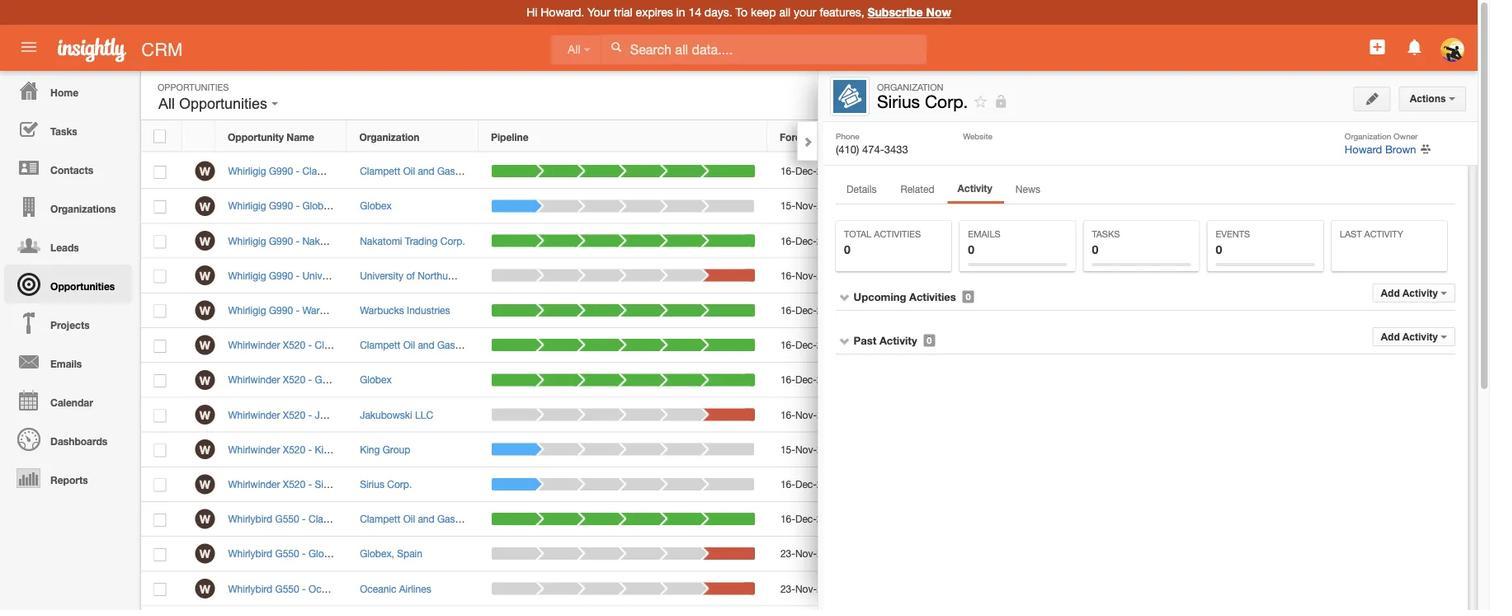 Task type: describe. For each thing, give the bounding box(es) containing it.
w for whirlwinder x520 - jakubowski llc - jason castillo
[[200, 408, 210, 422]]

new opportunity
[[1329, 89, 1409, 100]]

corp. left tina
[[342, 479, 367, 490]]

0 inside events 0
[[1216, 243, 1223, 256]]

whirligig g990 - university of northumbria - paula oliver link
[[228, 270, 486, 281]]

1 warbucks from the left
[[302, 305, 347, 316]]

x520 for globex
[[283, 374, 306, 386]]

1 university from the left
[[302, 270, 346, 281]]

follow image for whirlwinder x520 - sirius corp. - tina martin
[[1156, 478, 1171, 493]]

user
[[891, 131, 913, 143]]

to
[[736, 5, 748, 19]]

recent
[[1265, 217, 1302, 228]]

martin
[[398, 479, 426, 490]]

2 university from the left
[[360, 270, 404, 281]]

corp. up oliver
[[440, 235, 465, 247]]

usd for oliver
[[1024, 270, 1044, 281]]

3433
[[884, 143, 908, 156]]

howard brown for paula
[[892, 270, 958, 281]]

usd $‎180,000.00 cell
[[1011, 189, 1143, 224]]

0 vertical spatial opportunity
[[1352, 89, 1409, 100]]

jakubowski llc link
[[360, 409, 433, 421]]

g990 for warbucks
[[269, 305, 293, 316]]

brown for samantha
[[929, 235, 958, 247]]

2 northumbria from the left
[[418, 270, 473, 281]]

1 king from the left
[[315, 444, 335, 456]]

add activity button for activity
[[1373, 328, 1456, 347]]

related
[[901, 183, 935, 195]]

notes
[[1366, 196, 1392, 208]]

opportunities up "imports"
[[1282, 196, 1343, 208]]

chris
[[375, 444, 398, 456]]

w for whirlwinder x520 - king group - chris chen
[[200, 443, 210, 457]]

keep
[[751, 5, 776, 19]]

tasks link
[[4, 110, 132, 149]]

usd $‎300,000.00 cell for whirligig g990 - warbucks industries - roger mills
[[1011, 294, 1143, 328]]

23 for singapore
[[817, 165, 828, 177]]

1 trading from the left
[[348, 235, 380, 247]]

aaron
[[458, 165, 484, 177]]

howard brown for uk
[[892, 340, 958, 351]]

whirligig g990 - nakatomi trading corp. - samantha wright
[[228, 235, 494, 247]]

projects link
[[4, 304, 132, 342]]

1 group from the left
[[338, 444, 365, 456]]

usd $‎300,000.00 cell for whirligig g990 - clampett oil and gas, singapore - aaron lang
[[1011, 154, 1143, 189]]

nov- for reyes
[[795, 549, 817, 560]]

corp. left warren
[[458, 514, 483, 525]]

details link
[[836, 178, 888, 203]]

whirlybird g550 - oceanic airlines - mark sakda
[[228, 583, 443, 595]]

samantha
[[417, 235, 462, 247]]

5 usd from the top
[[1024, 305, 1044, 316]]

howard brown for mills
[[892, 305, 958, 316]]

now
[[926, 5, 951, 19]]

all
[[779, 5, 791, 19]]

in
[[676, 5, 685, 19]]

16- for whirligig g990 - nakatomi trading corp. - samantha wright
[[781, 235, 796, 247]]

8 w row from the top
[[141, 398, 1226, 433]]

1 gas from the left
[[386, 514, 404, 525]]

paula
[[425, 270, 450, 281]]

oil down the "martin"
[[403, 514, 415, 525]]

warbucks industries link
[[360, 305, 450, 316]]

corp. up university of northumbria
[[383, 235, 408, 247]]

user responsible
[[891, 131, 975, 143]]

dec- for whirlwinder x520 - globex - albert lee
[[795, 374, 817, 386]]

mark
[[389, 583, 412, 595]]

news
[[1016, 183, 1041, 195]]

2 nakatomi from the left
[[360, 235, 402, 247]]

hi howard. your trial expires in 14 days. to keep all your features, subscribe now
[[527, 5, 951, 19]]

oil left aaron
[[403, 165, 415, 177]]

16- for whirlwinder x520 - sirius corp. - tina martin
[[781, 479, 796, 490]]

follow image for whirlwinder x520 - globex - albert lee
[[1156, 373, 1171, 389]]

nakatomi trading corp.
[[360, 235, 465, 247]]

23- for sakda
[[781, 583, 796, 595]]

clampett up whirligig g990 - globex - albert lee link
[[302, 165, 343, 177]]

whirligig g990 - clampett oil and gas, singapore - aaron lang link
[[228, 165, 517, 177]]

howard for mills
[[892, 305, 927, 316]]

contacts link
[[4, 149, 132, 187]]

globex, spain
[[360, 549, 423, 560]]

reyes
[[425, 549, 453, 560]]

clampett down tina
[[360, 514, 401, 525]]

whirlwinder x520 - jakubowski llc - jason castillo
[[228, 409, 460, 421]]

whirlybird g550 - oceanic airlines - mark sakda link
[[228, 583, 451, 595]]

2 airlines from the left
[[399, 583, 431, 595]]

projects
[[50, 319, 90, 331]]

clampett oil and gas, uk
[[360, 340, 474, 351]]

16-nov-23 import
[[1248, 241, 1330, 253]]

usd $‎300,000.00 for whirligig g990 - clampett oil and gas, singapore - aaron lang
[[1024, 165, 1102, 177]]

whirlybird for whirlybird g550 - oceanic airlines - mark sakda
[[228, 583, 273, 595]]

imports
[[1305, 217, 1347, 228]]

usd $‎450,000.00
[[1024, 235, 1102, 247]]

clampett oil and gas corp.
[[360, 514, 483, 525]]

and up reyes
[[418, 514, 435, 525]]

whirligig for whirligig g990 - globex - albert lee
[[228, 200, 266, 212]]

opportunities inside opportunities link
[[50, 281, 115, 292]]

tasks for tasks 0
[[1092, 229, 1120, 240]]

expires
[[636, 5, 673, 19]]

usd $‎450,000.00 cell
[[1011, 224, 1143, 259]]

1 horizontal spatial your
[[1236, 217, 1263, 228]]

16- for whirligig g990 - university of northumbria - paula oliver
[[781, 270, 796, 281]]

howard for samantha
[[892, 235, 927, 247]]

2 group from the left
[[383, 444, 410, 456]]

whirlybird g550 - globex, spain - katherine reyes link
[[228, 549, 461, 560]]

clampett oil and gas, singapore link
[[360, 165, 506, 177]]

follow image for whirlybird g550 - clampett oil and gas corp. - katherine warren
[[1156, 513, 1171, 528]]

x520 for sirius
[[283, 479, 306, 490]]

4 w row from the top
[[141, 259, 1226, 294]]

opportunity for opportunity name
[[228, 131, 284, 143]]

close
[[824, 131, 851, 143]]

lee for whirlwinder x520 - globex - albert lee
[[385, 374, 401, 386]]

and left aaron
[[418, 165, 435, 177]]

whirlwinder x520 - jakubowski llc - jason castillo link
[[228, 409, 468, 421]]

0 right past activity link
[[927, 335, 932, 346]]

row containing opportunity name
[[141, 121, 1225, 152]]

clampett up whirligig g990 - nakatomi trading corp. - samantha wright "link"
[[360, 165, 401, 177]]

16-nov-23 for whirligig g990 - university of northumbria - paula oliver
[[781, 270, 828, 281]]

2 oceanic from the left
[[360, 583, 396, 595]]

your
[[794, 5, 817, 19]]

follow image for whirligig g990 - university of northumbria - paula oliver
[[1156, 269, 1171, 284]]

3 w row from the top
[[141, 224, 1226, 259]]

oil down warbucks industries link
[[403, 340, 415, 351]]

upcoming
[[854, 290, 906, 303]]

1 horizontal spatial sirius corp.
[[877, 92, 968, 112]]

5 w row from the top
[[141, 294, 1226, 328]]

howard brown link for samantha
[[892, 235, 958, 247]]

corp. down chen
[[387, 479, 412, 490]]

past
[[854, 334, 877, 347]]

gas, down the warbucks industries
[[392, 340, 413, 351]]

2 gas from the left
[[437, 514, 455, 525]]

1 singapore from the left
[[403, 165, 448, 177]]

and
[[1345, 196, 1363, 208]]

howard for uk
[[892, 340, 927, 351]]

name
[[287, 131, 314, 143]]

0 horizontal spatial sirius corp.
[[360, 479, 412, 490]]

1 airlines from the left
[[348, 583, 380, 595]]

whirlybird for whirlybird g550 - clampett oil and gas corp. - katherine warren
[[228, 514, 273, 525]]

activities for total activities 0
[[874, 229, 921, 240]]

7 w row from the top
[[141, 363, 1226, 398]]

howard.
[[541, 5, 584, 19]]

g990 for nakatomi
[[269, 235, 293, 247]]

globex up whirligig g990 - nakatomi trading corp. - samantha wright
[[302, 200, 334, 212]]

dec- for whirlybird g550 - clampett oil and gas corp. - katherine warren
[[795, 514, 817, 525]]

follow image for whirligig g990 - clampett oil and gas, singapore - aaron lang
[[1156, 164, 1171, 180]]

chen
[[401, 444, 424, 456]]

phone (410) 474-3433
[[836, 131, 908, 156]]

2 singapore from the left
[[461, 165, 506, 177]]

new
[[1329, 89, 1349, 100]]

whirlwinder x520 - king group - chris chen link
[[228, 444, 432, 456]]

2 horizontal spatial organization
[[1345, 131, 1392, 141]]

whirligig g990 - globex - albert lee
[[228, 200, 389, 212]]

gas, down mills at left
[[437, 340, 458, 351]]

subscribe
[[868, 5, 923, 19]]

16-dec-23 for whirlwinder x520 - sirius corp. - tina martin
[[781, 479, 828, 490]]

2 usd from the top
[[1024, 200, 1044, 212]]

forecast close date
[[780, 131, 876, 143]]

1 spain from the left
[[346, 549, 371, 560]]

add activity button for activities
[[1373, 284, 1456, 303]]

total
[[844, 229, 872, 240]]

w link for whirligig g990 - clampett oil and gas, singapore - aaron lang
[[195, 161, 215, 181]]

howard down organization owner
[[1345, 143, 1383, 156]]

11 w row from the top
[[141, 503, 1226, 537]]

1 horizontal spatial organization
[[877, 82, 944, 92]]

nakatomi trading corp. link
[[360, 235, 465, 247]]

whirligig for whirligig g990 - university of northumbria - paula oliver
[[228, 270, 266, 281]]

date
[[854, 131, 876, 143]]

23 for samantha
[[817, 235, 828, 247]]

w for whirlwinder x520 - sirius corp. - tina martin
[[200, 478, 210, 492]]

2 globex, from the left
[[360, 549, 394, 560]]

15- for whirlwinder x520 - king group - chris chen
[[781, 444, 796, 456]]

emails for emails
[[50, 358, 82, 370]]

white image
[[611, 41, 622, 53]]

follow image for whirlwinder x520 - king group - chris chen
[[1156, 443, 1171, 459]]

whirligig g990 - globex - albert lee link
[[228, 200, 397, 212]]

2 of from the left
[[406, 270, 415, 281]]

2 jakubowski from the left
[[360, 409, 412, 421]]

dec- for whirlwinder x520 - clampett oil and gas, uk - nicholas flores
[[795, 340, 817, 351]]

2 industries from the left
[[407, 305, 450, 316]]

16-dec-23 cell for whirligig g990 - clampett oil and gas, singapore - aaron lang
[[768, 154, 879, 189]]

university of northumbria
[[360, 270, 473, 281]]

16-dec-23 for whirligig g990 - clampett oil and gas, singapore - aaron lang
[[781, 165, 828, 177]]

and down tina
[[367, 514, 383, 525]]

g990 for university
[[269, 270, 293, 281]]

opportunity name
[[228, 131, 314, 143]]

1 jakubowski from the left
[[315, 409, 367, 421]]

w link for whirligig g990 - warbucks industries - roger mills
[[195, 301, 215, 321]]

nov- for sakda
[[795, 583, 817, 595]]

brown down related
[[929, 200, 958, 212]]

organizations
[[50, 203, 116, 215]]

import
[[1301, 241, 1330, 253]]

0 horizontal spatial katherine
[[381, 549, 423, 560]]

0 inside the emails 0
[[968, 243, 975, 256]]

and left nicholas
[[418, 340, 435, 351]]

whirligig g990 - warbucks industries - roger mills
[[228, 305, 452, 316]]

2 row from the top
[[141, 607, 1226, 611]]

23 for corp.
[[817, 514, 828, 525]]

pipeline
[[491, 131, 529, 143]]

1 w row from the top
[[141, 154, 1226, 189]]

responsible
[[916, 131, 975, 143]]

clampett down the warbucks industries
[[360, 340, 401, 351]]

gas, up the nakatomi trading corp.
[[380, 165, 400, 177]]

whirligig for whirligig g990 - warbucks industries - roger mills
[[228, 305, 266, 316]]

opportunities link
[[4, 265, 132, 304]]

jakubowski llc
[[360, 409, 433, 421]]

opportunities up all opportunities on the top of the page
[[158, 82, 229, 92]]

w link for whirlwinder x520 - jakubowski llc - jason castillo
[[195, 405, 215, 425]]

12 w row from the top
[[141, 537, 1226, 572]]

Search this list... text field
[[942, 83, 1127, 107]]

16-dec-23 cell for whirlwinder x520 - globex - albert lee
[[768, 363, 879, 398]]

16- for whirligig g990 - warbucks industries - roger mills
[[781, 305, 796, 316]]

clampett oil and gas, singapore
[[360, 165, 506, 177]]

16-dec-23 cell for whirligig g990 - warbucks industries - roger mills
[[768, 294, 879, 328]]

2 llc from the left
[[415, 409, 433, 421]]

globex down whirligig g990 - clampett oil and gas, singapore - aaron lang link
[[360, 200, 392, 212]]

clampett oil and gas corp. link
[[360, 514, 483, 525]]

king group link
[[360, 444, 410, 456]]

w link for whirlybird g550 - globex, spain - katherine reyes
[[195, 544, 215, 564]]

globex up 'whirlwinder x520 - jakubowski llc - jason castillo'
[[315, 374, 347, 386]]

2 warbucks from the left
[[360, 305, 404, 316]]

past activity link
[[854, 334, 917, 347]]

all link
[[551, 35, 601, 65]]

university of northumbria link
[[360, 270, 473, 281]]

row group containing w
[[141, 154, 1226, 611]]

warren
[[486, 514, 517, 525]]

0 down the emails 0
[[966, 292, 971, 302]]

howard for singapore
[[892, 165, 927, 177]]

oil down whirligig g990 - warbucks industries - roger mills link
[[358, 340, 370, 351]]

corp. down the "martin"
[[407, 514, 431, 525]]

$‎450,000.00
[[1047, 235, 1102, 247]]

16-dec-23 for whirlybird g550 - clampett oil and gas corp. - katherine warren
[[781, 514, 828, 525]]

g990 for globex
[[269, 200, 293, 212]]

brown for singapore
[[929, 165, 958, 177]]

2 w row from the top
[[141, 189, 1226, 224]]

record permissions image
[[994, 92, 1009, 112]]

oil up whirligig g990 - globex - albert lee link
[[346, 165, 358, 177]]

globex link for whirligig g990 - globex - albert lee
[[360, 200, 392, 212]]

1 oceanic from the left
[[309, 583, 345, 595]]

howard brown for singapore
[[892, 165, 958, 177]]

last activity
[[1340, 229, 1404, 240]]

whirlwinder x520 - globex - albert lee link
[[228, 374, 409, 386]]

2 uk from the left
[[461, 340, 474, 351]]

w link for whirlwinder x520 - globex - albert lee
[[195, 370, 215, 390]]

flores
[[480, 340, 507, 351]]

contacts
[[50, 164, 93, 176]]

brown down owner
[[1386, 143, 1417, 156]]

whirlybird g550 - clampett oil and gas corp. - katherine warren link
[[228, 514, 525, 525]]

1 globex, from the left
[[309, 549, 343, 560]]



Task type: locate. For each thing, give the bounding box(es) containing it.
1 horizontal spatial warbucks
[[360, 305, 404, 316]]

23 for mills
[[817, 305, 828, 316]]

sirius corp. down chris
[[360, 479, 412, 490]]

0 vertical spatial your
[[588, 5, 611, 19]]

1 vertical spatial your
[[1236, 217, 1263, 228]]

0 horizontal spatial globex,
[[309, 549, 343, 560]]

4 w from the top
[[200, 269, 210, 283]]

23 for chen
[[817, 444, 828, 456]]

6 w row from the top
[[141, 328, 1226, 363]]

add activity button
[[1373, 284, 1456, 303], [1373, 328, 1456, 347]]

w for whirligig g990 - clampett oil and gas, singapore - aaron lang
[[200, 165, 210, 178]]

1 horizontal spatial group
[[383, 444, 410, 456]]

23-nov-23 cell for whirlybird g550 - oceanic airlines - mark sakda
[[768, 572, 879, 607]]

$‎300,000.00 down usd $‎110,000.00 cell
[[1047, 305, 1102, 316]]

0 vertical spatial katherine
[[441, 514, 483, 525]]

16-dec-23 cell
[[768, 154, 879, 189], [768, 224, 879, 259], [768, 294, 879, 328], [768, 328, 879, 363], [768, 363, 879, 398], [768, 468, 879, 503], [768, 503, 879, 537]]

9 w link from the top
[[195, 440, 215, 460]]

16-nov-23 for whirlwinder x520 - jakubowski llc - jason castillo
[[781, 409, 828, 421]]

4 x520 from the top
[[283, 444, 306, 456]]

0 vertical spatial globex link
[[360, 200, 392, 212]]

calendar
[[50, 397, 93, 409]]

jason
[[398, 409, 424, 421]]

nov- for paula
[[795, 270, 817, 281]]

0 vertical spatial add activity
[[1381, 288, 1438, 299]]

1 vertical spatial albert
[[356, 374, 382, 386]]

15-nov-23 cell for whirlwinder x520 - king group - chris chen
[[768, 433, 879, 468]]

sirius corp. link
[[360, 479, 412, 490]]

0 vertical spatial $‎300,000.00
[[1047, 165, 1102, 177]]

1 horizontal spatial opportunity
[[1236, 262, 1302, 272]]

2 15- from the top
[[781, 444, 796, 456]]

0 vertical spatial usd $‎300,000.00
[[1024, 165, 1102, 177]]

lee for whirligig g990 - globex - albert lee
[[372, 200, 389, 212]]

all opportunities
[[158, 95, 272, 112]]

2 16-dec-23 from the top
[[781, 235, 828, 247]]

notifications image
[[1405, 37, 1425, 57]]

1 horizontal spatial singapore
[[461, 165, 506, 177]]

0 horizontal spatial spain
[[346, 549, 371, 560]]

globex, down whirlybird g550 - clampett oil and gas corp. - katherine warren link
[[360, 549, 394, 560]]

university up whirligig g990 - warbucks industries - roger mills
[[302, 270, 346, 281]]

1 vertical spatial 16-nov-23
[[781, 409, 828, 421]]

howard up upcoming activities
[[892, 270, 927, 281]]

dashboards
[[50, 436, 107, 447]]

2 column header from the left
[[1142, 121, 1183, 152]]

1 vertical spatial 23-nov-23
[[781, 583, 828, 595]]

tasks for tasks
[[50, 125, 77, 137]]

0 vertical spatial sirius corp.
[[877, 92, 968, 112]]

globex,
[[309, 549, 343, 560], [360, 549, 394, 560]]

usd $‎300,000.00 cell
[[1011, 154, 1143, 189], [1011, 294, 1143, 328]]

0 horizontal spatial university
[[302, 270, 346, 281]]

0 vertical spatial chevron down image
[[839, 292, 851, 303]]

16-nov-23
[[781, 270, 828, 281], [781, 409, 828, 421]]

0 down activity link
[[968, 243, 975, 256]]

16-dec-23 for whirligig g990 - nakatomi trading corp. - samantha wright
[[781, 235, 828, 247]]

your left trial
[[588, 5, 611, 19]]

1 usd $‎300,000.00 cell from the top
[[1011, 154, 1143, 189]]

1 vertical spatial globex link
[[360, 374, 392, 386]]

1 vertical spatial 15-nov-23 cell
[[768, 433, 879, 468]]

whirlybird g550 - globex, spain - katherine reyes
[[228, 549, 453, 560]]

1 column header from the left
[[1011, 121, 1142, 152]]

1 23- from the top
[[781, 549, 796, 560]]

0 horizontal spatial your
[[588, 5, 611, 19]]

16- for whirlwinder x520 - globex - albert lee
[[781, 374, 796, 386]]

0 vertical spatial tasks
[[50, 125, 77, 137]]

w link for whirligig g990 - globex - albert lee
[[195, 196, 215, 216]]

23 for castillo
[[817, 409, 828, 421]]

gas
[[386, 514, 404, 525], [437, 514, 455, 525]]

2 add activity button from the top
[[1373, 328, 1456, 347]]

g550 up whirlybird g550 - oceanic airlines - mark sakda
[[275, 549, 299, 560]]

column header
[[1011, 121, 1142, 152], [1142, 121, 1183, 152], [1183, 121, 1225, 152]]

activities for upcoming activities
[[909, 290, 956, 303]]

king
[[315, 444, 335, 456], [360, 444, 380, 456]]

1 horizontal spatial all
[[568, 43, 581, 56]]

5 16-dec-23 from the top
[[781, 374, 828, 386]]

0 horizontal spatial industries
[[349, 305, 393, 316]]

0 vertical spatial add activity button
[[1373, 284, 1456, 303]]

2 usd $‎300,000.00 from the top
[[1024, 305, 1102, 316]]

x520 for king
[[283, 444, 306, 456]]

1 vertical spatial 16-nov-23 cell
[[768, 398, 879, 433]]

0 horizontal spatial tasks
[[50, 125, 77, 137]]

0 vertical spatial 15-
[[781, 200, 796, 212]]

news link
[[1005, 178, 1051, 203]]

nakatomi down whirligig g990 - globex - albert lee link
[[302, 235, 345, 247]]

w link for whirligig g990 - nakatomi trading corp. - samantha wright
[[195, 231, 215, 251]]

0 vertical spatial row
[[141, 121, 1225, 152]]

2 trading from the left
[[405, 235, 438, 247]]

g550 for clampett
[[275, 514, 299, 525]]

0 vertical spatial activities
[[874, 229, 921, 240]]

brown up related
[[929, 165, 958, 177]]

1 dec- from the top
[[795, 165, 817, 177]]

14
[[689, 5, 701, 19]]

usd $‎300,000.00 up 'usd $‎180,000.00'
[[1024, 165, 1102, 177]]

nakatomi up 'whirligig g990 - university of northumbria - paula oliver' link
[[360, 235, 402, 247]]

llc up chen
[[415, 409, 433, 421]]

0 vertical spatial 15-nov-23 cell
[[768, 189, 879, 224]]

1 of from the left
[[349, 270, 357, 281]]

follow image
[[1156, 164, 1171, 180], [1156, 234, 1171, 250], [1156, 269, 1171, 284], [1156, 304, 1171, 319], [1156, 408, 1171, 424], [1156, 478, 1171, 493], [1156, 513, 1171, 528], [1156, 547, 1171, 563], [1156, 582, 1171, 598]]

1 horizontal spatial uk
[[461, 340, 474, 351]]

0 horizontal spatial sirius
[[315, 479, 339, 490]]

export opportunities and notes link
[[1236, 196, 1392, 208]]

emails up calendar "link"
[[50, 358, 82, 370]]

chevron right image
[[802, 136, 814, 148]]

1 16-dec-23 cell from the top
[[768, 154, 879, 189]]

0 up usd $‎110,000.00 cell
[[1092, 243, 1099, 256]]

uk left nicholas
[[416, 340, 429, 351]]

2 add from the top
[[1381, 331, 1400, 342]]

sirius corp. up user responsible
[[877, 92, 968, 112]]

events
[[1216, 229, 1250, 240]]

6 follow image from the top
[[1156, 478, 1171, 493]]

-
[[296, 165, 300, 177], [451, 165, 455, 177], [296, 200, 300, 212], [337, 200, 341, 212], [296, 235, 300, 247], [410, 235, 414, 247], [296, 270, 300, 281], [418, 270, 422, 281], [296, 305, 300, 316], [395, 305, 399, 316], [308, 340, 312, 351], [432, 340, 436, 351], [308, 374, 312, 386], [349, 374, 353, 386], [308, 409, 312, 421], [391, 409, 395, 421], [308, 444, 312, 456], [368, 444, 372, 456], [308, 479, 312, 490], [370, 479, 374, 490], [302, 514, 306, 525], [434, 514, 438, 525], [302, 549, 306, 560], [374, 549, 378, 560], [302, 583, 306, 595], [383, 583, 387, 595]]

6 16-dec-23 cell from the top
[[768, 468, 879, 503]]

0 horizontal spatial all
[[158, 95, 175, 112]]

23 for sakda
[[817, 583, 828, 595]]

chevron down image left past
[[839, 335, 851, 347]]

1 $‎300,000.00 from the top
[[1047, 165, 1102, 177]]

23-nov-23 cell
[[768, 537, 879, 572], [768, 572, 879, 607]]

1 vertical spatial add activity
[[1381, 331, 1438, 342]]

0 vertical spatial 16-nov-23
[[781, 270, 828, 281]]

w link for whirlybird g550 - clampett oil and gas corp. - katherine warren
[[195, 510, 215, 529]]

opportunities up projects link
[[50, 281, 115, 292]]

website
[[963, 131, 993, 141]]

1 horizontal spatial tasks
[[1092, 229, 1120, 240]]

sirius up the user at right
[[877, 92, 920, 112]]

1 horizontal spatial gas
[[437, 514, 455, 525]]

15- for whirligig g990 - globex - albert lee
[[781, 200, 796, 212]]

1 add activity button from the top
[[1373, 284, 1456, 303]]

16-dec-23 for whirlwinder x520 - globex - albert lee
[[781, 374, 828, 386]]

1 vertical spatial $‎300,000.00
[[1047, 305, 1102, 316]]

chevron down image
[[839, 292, 851, 303], [839, 335, 851, 347]]

None checkbox
[[153, 130, 166, 143], [154, 201, 166, 214], [154, 235, 166, 249], [154, 340, 166, 353], [154, 444, 166, 458], [154, 514, 166, 527], [153, 130, 166, 143], [154, 201, 166, 214], [154, 235, 166, 249], [154, 340, 166, 353], [154, 444, 166, 458], [154, 514, 166, 527]]

1 vertical spatial lee
[[385, 374, 401, 386]]

gas up globex, spain
[[386, 514, 404, 525]]

days.
[[705, 5, 732, 19]]

15-nov-23 cell for whirligig g990 - globex - albert lee
[[768, 189, 879, 224]]

x520
[[283, 340, 306, 351], [283, 374, 306, 386], [283, 409, 306, 421], [283, 444, 306, 456], [283, 479, 306, 490]]

howard for paula
[[892, 270, 927, 281]]

x520 up whirlwinder x520 - sirius corp. - tina martin
[[283, 444, 306, 456]]

corp. up responsible
[[925, 92, 968, 112]]

0 vertical spatial add
[[1381, 288, 1400, 299]]

whirlwinder x520 - globex - albert lee
[[228, 374, 401, 386]]

0 horizontal spatial llc
[[370, 409, 388, 421]]

all down 'crm' at the left top of the page
[[158, 95, 175, 112]]

hi
[[527, 5, 538, 19]]

1 horizontal spatial university
[[360, 270, 404, 281]]

5 dec- from the top
[[795, 374, 817, 386]]

organization up whirligig g990 - clampett oil and gas, singapore - aaron lang link
[[359, 131, 420, 143]]

albert for whirlwinder x520 - globex - albert lee
[[356, 374, 382, 386]]

refresh list image
[[1146, 89, 1162, 100]]

2 vertical spatial whirlybird
[[228, 583, 273, 595]]

1 horizontal spatial industries
[[407, 305, 450, 316]]

opportunities
[[158, 82, 229, 92], [179, 95, 267, 112], [1282, 196, 1343, 208], [50, 281, 115, 292]]

1 horizontal spatial sirius
[[360, 479, 385, 490]]

jakubowski up chris
[[360, 409, 412, 421]]

katherine
[[441, 514, 483, 525], [381, 549, 423, 560]]

howard brown for samantha
[[892, 235, 958, 247]]

15-nov-23 cell
[[768, 189, 879, 224], [768, 433, 879, 468]]

23-nov-23 for reyes
[[781, 549, 828, 560]]

sirius down whirlwinder x520 - king group - chris chen
[[315, 479, 339, 490]]

10 w row from the top
[[141, 468, 1226, 503]]

industries up whirlwinder x520 - clampett oil and gas, uk - nicholas flores link
[[349, 305, 393, 316]]

16-dec-23 for whirligig g990 - warbucks industries - roger mills
[[781, 305, 828, 316]]

phone
[[836, 131, 860, 141]]

1 horizontal spatial globex,
[[360, 549, 394, 560]]

1 g550 from the top
[[275, 514, 299, 525]]

whirlwinder for whirlwinder x520 - clampett oil and gas, uk - nicholas flores
[[228, 340, 280, 351]]

uk
[[416, 340, 429, 351], [461, 340, 474, 351]]

cell
[[1011, 328, 1143, 363], [879, 363, 1011, 398], [1011, 363, 1143, 398], [1184, 363, 1226, 398], [879, 398, 1011, 433], [1011, 398, 1143, 433], [1184, 398, 1226, 433], [879, 433, 1011, 468], [1011, 433, 1143, 468], [1184, 433, 1226, 468], [879, 468, 1011, 503], [1011, 468, 1143, 503], [1184, 468, 1226, 503], [879, 503, 1011, 537], [1011, 503, 1143, 537], [1184, 503, 1226, 537], [879, 537, 1011, 572], [1011, 537, 1143, 572], [1184, 537, 1226, 572], [879, 572, 1011, 607], [1011, 572, 1143, 607], [1184, 572, 1226, 607], [141, 607, 182, 611], [182, 607, 215, 611], [215, 607, 347, 611], [347, 607, 479, 611], [479, 607, 768, 611], [768, 607, 879, 611], [879, 607, 1011, 611], [1011, 607, 1143, 611], [1143, 607, 1184, 611], [1184, 607, 1226, 611]]

trading up 'whirligig g990 - university of northumbria - paula oliver' link
[[348, 235, 380, 247]]

3 whirlwinder from the top
[[228, 409, 280, 421]]

2 vertical spatial g550
[[275, 583, 299, 595]]

3 usd from the top
[[1024, 235, 1044, 247]]

add for past activity
[[1381, 331, 1400, 342]]

add activity for upcoming activities
[[1381, 288, 1438, 299]]

16-dec-23 cell for whirlybird g550 - clampett oil and gas corp. - katherine warren
[[768, 503, 879, 537]]

3 dec- from the top
[[795, 305, 817, 316]]

export
[[1251, 196, 1280, 208]]

3 follow image from the top
[[1156, 269, 1171, 284]]

5 x520 from the top
[[283, 479, 306, 490]]

corp.
[[925, 92, 968, 112], [383, 235, 408, 247], [440, 235, 465, 247], [342, 479, 367, 490], [387, 479, 412, 490], [407, 514, 431, 525], [458, 514, 483, 525]]

1 vertical spatial emails
[[50, 358, 82, 370]]

globex
[[302, 200, 334, 212], [360, 200, 392, 212], [315, 374, 347, 386], [360, 374, 392, 386]]

0 down total
[[844, 243, 851, 256]]

0 horizontal spatial of
[[349, 270, 357, 281]]

of
[[349, 270, 357, 281], [406, 270, 415, 281]]

3 column header from the left
[[1183, 121, 1225, 152]]

no tags
[[1253, 312, 1289, 323]]

organization owner
[[1345, 131, 1418, 141]]

clampett down whirlwinder x520 - sirius corp. - tina martin
[[309, 514, 349, 525]]

howard right past
[[892, 340, 927, 351]]

2 horizontal spatial opportunity
[[1352, 89, 1409, 100]]

globex link down whirligig g990 - clampett oil and gas, singapore - aaron lang link
[[360, 200, 392, 212]]

clampett oil and gas, uk link
[[360, 340, 474, 351]]

4 g990 from the top
[[269, 270, 293, 281]]

opportunities inside all opportunities button
[[179, 95, 267, 112]]

tasks 0
[[1092, 229, 1120, 256]]

howard brown
[[1345, 143, 1417, 156], [892, 165, 958, 177], [892, 200, 958, 212], [892, 235, 958, 247], [892, 270, 958, 281], [892, 305, 958, 316], [892, 340, 958, 351]]

opportunity right new
[[1352, 89, 1409, 100]]

0 vertical spatial lee
[[372, 200, 389, 212]]

oceanic airlines link
[[360, 583, 431, 595]]

tasks up contacts link
[[50, 125, 77, 137]]

2 w link from the top
[[195, 196, 215, 216]]

globex, spain link
[[360, 549, 423, 560]]

6 16-dec-23 from the top
[[781, 479, 828, 490]]

howard
[[1345, 143, 1383, 156], [892, 165, 927, 177], [892, 200, 927, 212], [892, 235, 927, 247], [892, 270, 927, 281], [892, 305, 927, 316], [892, 340, 927, 351]]

x520 for clampett
[[283, 340, 306, 351]]

follow image for whirligig g990 - globex - albert lee
[[1156, 199, 1171, 215]]

16- for whirligig g990 - clampett oil and gas, singapore - aaron lang
[[781, 165, 796, 177]]

Search all data.... text field
[[601, 35, 927, 64]]

brown left the emails 0
[[929, 235, 958, 247]]

group down jakubowski llc 'link'
[[383, 444, 410, 456]]

opportunity for opportunity tags
[[1236, 262, 1302, 272]]

1 vertical spatial usd $‎300,000.00 cell
[[1011, 294, 1143, 328]]

row group
[[141, 154, 1226, 611]]

howard brown link for mills
[[892, 305, 958, 316]]

2 vertical spatial opportunity
[[1236, 262, 1302, 272]]

usd for -
[[1024, 165, 1044, 177]]

12 w link from the top
[[195, 544, 215, 564]]

1 vertical spatial 23-
[[781, 583, 796, 595]]

x520 down whirlwinder x520 - king group - chris chen
[[283, 479, 306, 490]]

1 23-nov-23 from the top
[[781, 549, 828, 560]]

5 whirlwinder from the top
[[228, 479, 280, 490]]

howard down upcoming activities link
[[892, 305, 927, 316]]

1 vertical spatial tasks
[[1092, 229, 1120, 240]]

northumbria up mills at left
[[418, 270, 473, 281]]

follow image for whirlwinder x520 - jakubowski llc - jason castillo
[[1156, 408, 1171, 424]]

15-nov-23 for whirligig g990 - globex - albert lee
[[781, 200, 828, 212]]

1 industries from the left
[[349, 305, 393, 316]]

16-nov-23 cell
[[768, 259, 879, 294], [768, 398, 879, 433]]

king group
[[360, 444, 410, 456]]

w row
[[141, 154, 1226, 189], [141, 189, 1226, 224], [141, 224, 1226, 259], [141, 259, 1226, 294], [141, 294, 1226, 328], [141, 328, 1226, 363], [141, 363, 1226, 398], [141, 398, 1226, 433], [141, 433, 1226, 468], [141, 468, 1226, 503], [141, 503, 1226, 537], [141, 537, 1226, 572], [141, 572, 1226, 607]]

opportunities up opportunity name
[[179, 95, 267, 112]]

related link
[[890, 178, 945, 203]]

1 northumbria from the left
[[360, 270, 416, 281]]

w link for whirlwinder x520 - clampett oil and gas, uk - nicholas flores
[[195, 336, 215, 355]]

1 vertical spatial sirius corp.
[[360, 479, 412, 490]]

4 16-dec-23 cell from the top
[[768, 328, 879, 363]]

follow image
[[973, 94, 989, 110], [1156, 199, 1171, 215], [1156, 338, 1171, 354], [1156, 373, 1171, 389], [1156, 443, 1171, 459]]

trial
[[614, 5, 633, 19]]

w link for whirlwinder x520 - king group - chris chen
[[195, 440, 215, 460]]

whirlwinder for whirlwinder x520 - sirius corp. - tina martin
[[228, 479, 280, 490]]

2 15-nov-23 from the top
[[781, 444, 828, 456]]

23 for reyes
[[817, 549, 828, 560]]

1 g990 from the top
[[269, 165, 293, 177]]

13 w from the top
[[200, 583, 210, 596]]

9 w row from the top
[[141, 433, 1226, 468]]

and
[[360, 165, 377, 177], [418, 165, 435, 177], [373, 340, 390, 351], [418, 340, 435, 351], [367, 514, 383, 525], [418, 514, 435, 525]]

dec- for whirlwinder x520 - sirius corp. - tina martin
[[795, 479, 817, 490]]

5 w link from the top
[[195, 301, 215, 321]]

w link for whirlwinder x520 - sirius corp. - tina martin
[[195, 475, 215, 495]]

oliver
[[452, 270, 478, 281]]

1 15-nov-23 from the top
[[781, 200, 828, 212]]

2 horizontal spatial sirius
[[877, 92, 920, 112]]

usd up news
[[1024, 165, 1044, 177]]

0 vertical spatial 23-
[[781, 549, 796, 560]]

16- for whirlwinder x520 - clampett oil and gas, uk - nicholas flores
[[781, 340, 796, 351]]

10 w link from the top
[[195, 475, 215, 495]]

add for upcoming activities
[[1381, 288, 1400, 299]]

w for whirligig g990 - nakatomi trading corp. - samantha wright
[[200, 234, 210, 248]]

0 vertical spatial whirlybird
[[228, 514, 273, 525]]

1 vertical spatial add
[[1381, 331, 1400, 342]]

howard up related
[[892, 165, 927, 177]]

spain left reyes
[[397, 549, 423, 560]]

chevron down image for past activity
[[839, 335, 851, 347]]

3 w from the top
[[200, 234, 210, 248]]

chevron down image left upcoming
[[839, 292, 851, 303]]

2 23- from the top
[[781, 583, 796, 595]]

0 inside 'tasks 0'
[[1092, 243, 1099, 256]]

activities right upcoming
[[909, 290, 956, 303]]

whirlwinder x520 - king group - chris chen
[[228, 444, 424, 456]]

oceanic airlines
[[360, 583, 431, 595]]

whirligig g990 - nakatomi trading corp. - samantha wright link
[[228, 235, 502, 247]]

emails 0
[[968, 229, 1001, 256]]

0 horizontal spatial emails
[[50, 358, 82, 370]]

opportunity left name
[[228, 131, 284, 143]]

0 down events
[[1216, 243, 1223, 256]]

1 uk from the left
[[416, 340, 429, 351]]

16-dec-23
[[781, 165, 828, 177], [781, 235, 828, 247], [781, 305, 828, 316], [781, 340, 828, 351], [781, 374, 828, 386], [781, 479, 828, 490], [781, 514, 828, 525]]

1 16-nov-23 from the top
[[781, 270, 828, 281]]

4 whirlwinder from the top
[[228, 444, 280, 456]]

9 w from the top
[[200, 443, 210, 457]]

4 follow image from the top
[[1156, 304, 1171, 319]]

organization up the user at right
[[877, 82, 944, 92]]

total activities 0
[[844, 229, 921, 256]]

2 g550 from the top
[[275, 549, 299, 560]]

w link for whirlybird g550 - oceanic airlines - mark sakda
[[195, 579, 215, 599]]

1 row from the top
[[141, 121, 1225, 152]]

16- for whirlybird g550 - clampett oil and gas corp. - katherine warren
[[781, 514, 796, 525]]

1 horizontal spatial oceanic
[[360, 583, 396, 595]]

and up whirligig g990 - globex - albert lee link
[[360, 165, 377, 177]]

howard down related
[[892, 200, 927, 212]]

0 horizontal spatial uk
[[416, 340, 429, 351]]

5 follow image from the top
[[1156, 408, 1171, 424]]

1 horizontal spatial emails
[[968, 229, 1001, 240]]

4 dec- from the top
[[795, 340, 817, 351]]

castillo
[[427, 409, 460, 421]]

row
[[141, 121, 1225, 152], [141, 607, 1226, 611]]

whirligig g990 - clampett oil and gas, singapore - aaron lang
[[228, 165, 508, 177]]

g550 for globex,
[[275, 549, 299, 560]]

0 vertical spatial usd $‎300,000.00 cell
[[1011, 154, 1143, 189]]

16-nov-23 cell for whirlwinder x520 - jakubowski llc - jason castillo
[[768, 398, 879, 433]]

of down whirligig g990 - nakatomi trading corp. - samantha wright
[[349, 270, 357, 281]]

16-dec-23 cell for whirlwinder x520 - sirius corp. - tina martin
[[768, 468, 879, 503]]

1 vertical spatial opportunity
[[228, 131, 284, 143]]

activity link
[[948, 178, 1003, 201]]

0 horizontal spatial king
[[315, 444, 335, 456]]

0 vertical spatial 15-nov-23
[[781, 200, 828, 212]]

0 horizontal spatial group
[[338, 444, 365, 456]]

spain down whirlybird g550 - clampett oil and gas corp. - katherine warren
[[346, 549, 371, 560]]

usd $‎110,000.00
[[1024, 270, 1102, 281]]

5 g990 from the top
[[269, 305, 293, 316]]

add activity for past activity
[[1381, 331, 1438, 342]]

1 nakatomi from the left
[[302, 235, 345, 247]]

1 horizontal spatial king
[[360, 444, 380, 456]]

emails for emails 0
[[968, 229, 1001, 240]]

0 vertical spatial 16-nov-23 cell
[[768, 259, 879, 294]]

1 horizontal spatial of
[[406, 270, 415, 281]]

globex link down whirlwinder x520 - clampett oil and gas, uk - nicholas flores link
[[360, 374, 392, 386]]

0 horizontal spatial opportunity
[[228, 131, 284, 143]]

all inside the all link
[[568, 43, 581, 56]]

navigation containing home
[[0, 71, 132, 498]]

15-nov-23 for whirlwinder x520 - king group - chris chen
[[781, 444, 828, 456]]

w for whirlybird g550 - oceanic airlines - mark sakda
[[200, 583, 210, 596]]

trading up university of northumbria link
[[405, 235, 438, 247]]

singapore down the "pipeline"
[[461, 165, 506, 177]]

usd $‎110,000.00 cell
[[1011, 259, 1143, 294]]

usd $‎300,000.00 for whirligig g990 - warbucks industries - roger mills
[[1024, 305, 1102, 316]]

1 llc from the left
[[370, 409, 388, 421]]

x520 down whirlwinder x520 - globex - albert lee
[[283, 409, 306, 421]]

3 16-dec-23 from the top
[[781, 305, 828, 316]]

16-nov-23 cell for whirligig g990 - university of northumbria - paula oliver
[[768, 259, 879, 294]]

0 horizontal spatial nakatomi
[[302, 235, 345, 247]]

3 16-dec-23 cell from the top
[[768, 294, 879, 328]]

follow image for whirligig g990 - nakatomi trading corp. - samantha wright
[[1156, 234, 1171, 250]]

details
[[847, 183, 877, 195]]

tasks down usd $‎180,000.00 cell
[[1092, 229, 1120, 240]]

albert down whirlwinder x520 - clampett oil and gas, uk - nicholas flores
[[356, 374, 382, 386]]

navigation
[[0, 71, 132, 498]]

7 16-dec-23 cell from the top
[[768, 503, 879, 537]]

15-nov-23
[[781, 200, 828, 212], [781, 444, 828, 456]]

oil up whirlybird g550 - globex, spain - katherine reyes link
[[352, 514, 364, 525]]

show sidebar image
[[1279, 89, 1291, 101]]

3 g550 from the top
[[275, 583, 299, 595]]

activities inside total activities 0
[[874, 229, 921, 240]]

0 horizontal spatial trading
[[348, 235, 380, 247]]

usd for wright
[[1024, 235, 1044, 247]]

23-
[[781, 549, 796, 560], [781, 583, 796, 595]]

whirlwinder x520 - clampett oil and gas, uk - nicholas flores
[[228, 340, 507, 351]]

organization image
[[834, 80, 867, 113]]

2 16-nov-23 cell from the top
[[768, 398, 879, 433]]

follow image for whirlybird g550 - oceanic airlines - mark sakda
[[1156, 582, 1171, 598]]

0 vertical spatial all
[[568, 43, 581, 56]]

group left chris
[[338, 444, 365, 456]]

0 vertical spatial emails
[[968, 229, 1001, 240]]

0 horizontal spatial organization
[[359, 131, 420, 143]]

16-dec-23 cell for whirlwinder x520 - clampett oil and gas, uk - nicholas flores
[[768, 328, 879, 363]]

12 w from the top
[[200, 548, 210, 561]]

organizations link
[[4, 187, 132, 226]]

whirligig for whirligig g990 - nakatomi trading corp. - samantha wright
[[228, 235, 266, 247]]

g550 down whirlybird g550 - globex, spain - katherine reyes
[[275, 583, 299, 595]]

king up whirlwinder x520 - sirius corp. - tina martin
[[315, 444, 335, 456]]

nov- for chen
[[795, 444, 817, 456]]

whirlwinder for whirlwinder x520 - jakubowski llc - jason castillo
[[228, 409, 280, 421]]

singapore left aaron
[[403, 165, 448, 177]]

1 globex link from the top
[[360, 200, 392, 212]]

follow image for whirlwinder x520 - clampett oil and gas, uk - nicholas flores
[[1156, 338, 1171, 354]]

dec- for whirligig g990 - warbucks industries - roger mills
[[795, 305, 817, 316]]

nov- for castillo
[[795, 409, 817, 421]]

2 16-nov-23 from the top
[[781, 409, 828, 421]]

23-nov-23 for sakda
[[781, 583, 828, 595]]

activities right total
[[874, 229, 921, 240]]

gas, left "lang"
[[437, 165, 458, 177]]

2 23-nov-23 cell from the top
[[768, 572, 879, 607]]

usd $‎300,000.00 cell up $‎180,000.00 in the right of the page
[[1011, 154, 1143, 189]]

1 horizontal spatial airlines
[[399, 583, 431, 595]]

all down howard.
[[568, 43, 581, 56]]

13 w row from the top
[[141, 572, 1226, 607]]

23- for reyes
[[781, 549, 796, 560]]

and down the warbucks industries
[[373, 340, 390, 351]]

16-
[[781, 165, 796, 177], [781, 235, 796, 247], [1251, 241, 1265, 253], [781, 270, 796, 281], [781, 305, 796, 316], [781, 340, 796, 351], [781, 374, 796, 386], [781, 409, 796, 421], [781, 479, 796, 490], [781, 514, 796, 525]]

globex, up whirlybird g550 - oceanic airlines - mark sakda
[[309, 549, 343, 560]]

3 g990 from the top
[[269, 235, 293, 247]]

4 usd from the top
[[1024, 270, 1044, 281]]

new opportunity link
[[1318, 83, 1419, 107]]

5 w from the top
[[200, 304, 210, 318]]

home
[[50, 87, 78, 98]]

None checkbox
[[154, 166, 166, 179], [154, 270, 166, 283], [154, 305, 166, 318], [154, 375, 166, 388], [154, 410, 166, 423], [154, 479, 166, 492], [154, 549, 166, 562], [154, 584, 166, 597], [154, 166, 166, 179], [154, 270, 166, 283], [154, 305, 166, 318], [154, 375, 166, 388], [154, 410, 166, 423], [154, 479, 166, 492], [154, 549, 166, 562], [154, 584, 166, 597]]

2 spain from the left
[[397, 549, 423, 560]]

2 usd $‎300,000.00 cell from the top
[[1011, 294, 1143, 328]]

0 horizontal spatial gas
[[386, 514, 404, 525]]

brown right past activity link
[[929, 340, 958, 351]]

whirlwinder x520 - sirius corp. - tina martin link
[[228, 479, 434, 490]]

1 usd $‎300,000.00 from the top
[[1024, 165, 1102, 177]]

8 follow image from the top
[[1156, 547, 1171, 563]]

0 inside total activities 0
[[844, 243, 851, 256]]

of left paula
[[406, 270, 415, 281]]

actions
[[1410, 93, 1449, 104]]

1 horizontal spatial northumbria
[[418, 270, 473, 281]]

2 whirligig from the top
[[228, 200, 266, 212]]

2 king from the left
[[360, 444, 380, 456]]

1 vertical spatial row
[[141, 607, 1226, 611]]

usd $‎180,000.00
[[1024, 200, 1102, 212]]

7 follow image from the top
[[1156, 513, 1171, 528]]

1 vertical spatial usd $‎300,000.00
[[1024, 305, 1102, 316]]

globex down whirlwinder x520 - clampett oil and gas, uk - nicholas flores link
[[360, 374, 392, 386]]

all inside all opportunities button
[[158, 95, 175, 112]]

1 vertical spatial 15-
[[781, 444, 796, 456]]

usd
[[1024, 165, 1044, 177], [1024, 200, 1044, 212], [1024, 235, 1044, 247], [1024, 270, 1044, 281], [1024, 305, 1044, 316]]

5 16-dec-23 cell from the top
[[768, 363, 879, 398]]

1 horizontal spatial trading
[[405, 235, 438, 247]]

1 15- from the top
[[781, 200, 796, 212]]

uk left flores
[[461, 340, 474, 351]]

0 horizontal spatial warbucks
[[302, 305, 347, 316]]

1 horizontal spatial llc
[[415, 409, 433, 421]]

0 vertical spatial albert
[[343, 200, 370, 212]]

1 23-nov-23 cell from the top
[[768, 537, 879, 572]]

tags
[[1305, 262, 1328, 272]]

wright
[[465, 235, 494, 247]]

clampett down whirligig g990 - warbucks industries - roger mills
[[315, 340, 355, 351]]

7 w link from the top
[[195, 370, 215, 390]]

change record owner image
[[1421, 142, 1431, 157]]

23 for uk
[[817, 340, 828, 351]]

llc left jason
[[370, 409, 388, 421]]

industries down paula
[[407, 305, 450, 316]]

1 vertical spatial katherine
[[381, 549, 423, 560]]

4 w link from the top
[[195, 266, 215, 286]]

16-dec-23 cell for whirligig g990 - nakatomi trading corp. - samantha wright
[[768, 224, 879, 259]]

0 horizontal spatial airlines
[[348, 583, 380, 595]]

$‎300,000.00 for whirligig g990 - clampett oil and gas, singapore - aaron lang
[[1047, 165, 1102, 177]]

warbucks down whirligig g990 - university of northumbria - paula oliver
[[302, 305, 347, 316]]

1 vertical spatial add activity button
[[1373, 328, 1456, 347]]

1 vertical spatial 15-nov-23
[[781, 444, 828, 456]]

1 vertical spatial chevron down image
[[839, 335, 851, 347]]



Task type: vqa. For each thing, say whether or not it's contained in the screenshot.


